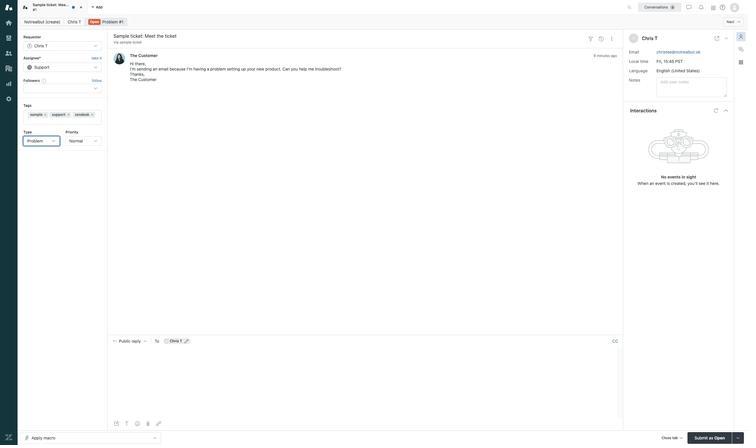 Task type: vqa. For each thing, say whether or not it's contained in the screenshot.
Zendesk Support icon at top
yes



Task type: describe. For each thing, give the bounding box(es) containing it.
sample
[[33, 3, 46, 7]]

chris t up time
[[643, 36, 658, 41]]

hi there, i'm sending an email because i'm having a problem setting up your new product. can you help me troubleshoot? thanks, the customer
[[130, 61, 342, 82]]

setting
[[227, 67, 240, 72]]

next
[[727, 20, 735, 24]]

christee@notrealbut.ok
[[657, 49, 701, 54]]

customer context image
[[740, 34, 744, 39]]

via sample ticket
[[114, 40, 142, 45]]

add attachment image
[[146, 422, 150, 426]]

follow button
[[92, 78, 102, 83]]

requester element
[[23, 41, 102, 51]]

can
[[283, 67, 290, 72]]

having
[[194, 67, 206, 72]]

close tab
[[662, 436, 679, 440]]

notifications image
[[700, 5, 704, 10]]

follow
[[92, 78, 102, 83]]

me
[[309, 67, 314, 72]]

the
[[68, 3, 74, 7]]

support
[[34, 65, 49, 70]]

it inside no events in sight when an event is created, you'll see it here.
[[707, 181, 710, 186]]

1 vertical spatial open
[[715, 435, 726, 440]]

your
[[247, 67, 256, 72]]

edit user image
[[185, 339, 189, 344]]

#1 inside secondary "element"
[[119, 19, 124, 24]]

hide composer image
[[363, 333, 368, 337]]

fri, 15:45 pst
[[657, 59, 684, 64]]

chris t right christee@notrealbut.ok image
[[170, 339, 182, 344]]

states)
[[687, 68, 701, 73]]

zendesk support image
[[5, 4, 13, 11]]

avatar image
[[114, 53, 125, 65]]

close tab button
[[660, 432, 686, 445]]

apps image
[[740, 60, 744, 65]]

it inside "button"
[[100, 56, 102, 60]]

1 vertical spatial sample
[[30, 112, 43, 117]]

close
[[662, 436, 672, 440]]

minutes
[[597, 54, 611, 58]]

macro
[[44, 435, 55, 440]]

is
[[668, 181, 671, 186]]

apply macro
[[32, 435, 55, 440]]

1 vertical spatial ticket
[[133, 40, 142, 45]]

zendesk products image
[[712, 6, 716, 10]]

an inside hi there, i'm sending an email because i'm having a problem setting up your new product. can you help me troubleshoot? thanks, the customer
[[153, 67, 158, 72]]

you
[[291, 67, 298, 72]]

help
[[299, 67, 307, 72]]

notrealbut (create) button
[[20, 18, 64, 26]]

reply
[[132, 339, 141, 344]]

email
[[630, 49, 640, 54]]

sight
[[687, 174, 697, 179]]

next button
[[724, 17, 745, 27]]

conversations button
[[639, 2, 682, 12]]

1 the from the top
[[130, 53, 137, 58]]

normal
[[69, 138, 83, 143]]

see
[[700, 181, 706, 186]]

problem for problem #1
[[102, 19, 118, 24]]

9
[[594, 54, 596, 58]]

(united
[[672, 68, 686, 73]]

english (united states)
[[657, 68, 701, 73]]

take
[[92, 56, 99, 60]]

assignee*
[[23, 56, 41, 60]]

t inside requester element
[[45, 43, 48, 48]]

in
[[682, 174, 686, 179]]

zendesk
[[75, 112, 89, 117]]

chris t inside requester element
[[34, 43, 48, 48]]

view more details image
[[716, 36, 720, 41]]

no
[[662, 174, 667, 179]]

problem #1
[[102, 19, 124, 24]]

sample ticket: meet the ticket #1
[[33, 3, 84, 12]]

ticket:
[[47, 3, 57, 7]]

conversations
[[645, 5, 669, 9]]

ago
[[612, 54, 618, 58]]

assignee* element
[[23, 63, 102, 72]]

the customer link
[[130, 53, 158, 58]]

main element
[[0, 0, 18, 445]]

english
[[657, 68, 671, 73]]

zendesk image
[[5, 434, 13, 441]]

followers
[[23, 78, 40, 83]]

take it button
[[92, 55, 102, 61]]

#1 inside sample ticket: meet the ticket #1
[[33, 7, 37, 12]]

meet
[[58, 3, 67, 7]]

2 i'm from the left
[[187, 67, 193, 72]]

because
[[170, 67, 186, 72]]

up
[[241, 67, 246, 72]]

followers element
[[23, 84, 102, 93]]

as
[[710, 435, 714, 440]]

sending
[[137, 67, 152, 72]]

you'll
[[688, 181, 698, 186]]

Add user notes text field
[[657, 77, 728, 97]]



Task type: locate. For each thing, give the bounding box(es) containing it.
problem for problem
[[27, 138, 43, 143]]

interactions
[[631, 108, 657, 113]]

open right as
[[715, 435, 726, 440]]

button displays agent's chat status as invisible. image
[[687, 5, 692, 10]]

submit
[[695, 435, 709, 440]]

info on adding followers image
[[42, 78, 46, 83]]

insert emojis image
[[135, 422, 140, 426]]

hi
[[130, 61, 134, 66]]

chris t inside "link"
[[68, 19, 81, 24]]

normal button
[[66, 136, 102, 146]]

admin image
[[5, 95, 13, 103]]

1 horizontal spatial i'm
[[187, 67, 193, 72]]

no events in sight when an event is created, you'll see it here.
[[638, 174, 720, 186]]

get help image
[[721, 5, 726, 10]]

via
[[114, 40, 119, 45]]

0 vertical spatial the
[[130, 53, 137, 58]]

tags
[[23, 103, 32, 108]]

language
[[630, 68, 648, 73]]

0 vertical spatial customer
[[139, 53, 158, 58]]

notrealbut (create)
[[24, 19, 60, 24]]

notes
[[630, 77, 641, 82]]

0 vertical spatial close image
[[78, 4, 84, 10]]

tab
[[673, 436, 679, 440]]

problem inside secondary "element"
[[102, 19, 118, 24]]

views image
[[5, 34, 13, 42]]

remove image for sample
[[44, 113, 47, 116]]

it right see
[[707, 181, 710, 186]]

1 horizontal spatial #1
[[119, 19, 124, 24]]

Subject field
[[112, 32, 585, 40]]

requester
[[23, 35, 41, 39]]

public reply button
[[108, 335, 151, 348]]

ticket actions image
[[610, 37, 615, 41]]

0 horizontal spatial ticket
[[75, 3, 84, 7]]

open inside secondary "element"
[[90, 20, 99, 24]]

0 horizontal spatial open
[[90, 20, 99, 24]]

ticket up the customer link
[[133, 40, 142, 45]]

submit as open
[[695, 435, 726, 440]]

customers image
[[5, 49, 13, 57]]

1 vertical spatial it
[[707, 181, 710, 186]]

sample right the via
[[120, 40, 132, 45]]

reporting image
[[5, 80, 13, 88]]

filter image
[[589, 37, 594, 41]]

remove image
[[44, 113, 47, 116], [67, 113, 70, 116], [90, 113, 94, 116]]

chris down requester
[[34, 43, 44, 48]]

notrealbut
[[24, 19, 44, 24]]

cc
[[613, 339, 619, 344]]

1 vertical spatial an
[[650, 181, 655, 186]]

t
[[79, 19, 81, 24], [655, 36, 658, 41], [45, 43, 48, 48], [180, 339, 182, 344]]

0 vertical spatial #1
[[33, 7, 37, 12]]

0 horizontal spatial #1
[[33, 7, 37, 12]]

customer
[[139, 53, 158, 58], [138, 77, 157, 82]]

close image right view more details image
[[725, 36, 730, 41]]

0 horizontal spatial close image
[[78, 4, 84, 10]]

customer up the there,
[[139, 53, 158, 58]]

remove image for support
[[67, 113, 70, 116]]

#1 down sample
[[33, 7, 37, 12]]

chris inside "link"
[[68, 19, 78, 24]]

2 the from the top
[[130, 77, 137, 82]]

new
[[257, 67, 265, 72]]

the
[[130, 53, 137, 58], [130, 77, 137, 82]]

the inside hi there, i'm sending an email because i'm having a problem setting up your new product. can you help me troubleshoot? thanks, the customer
[[130, 77, 137, 82]]

local
[[630, 59, 640, 64]]

the customer
[[130, 53, 158, 58]]

product.
[[266, 67, 282, 72]]

to
[[155, 339, 159, 344]]

get started image
[[5, 19, 13, 27]]

support
[[52, 112, 66, 117]]

1 horizontal spatial close image
[[725, 36, 730, 41]]

here.
[[711, 181, 720, 186]]

add button
[[88, 0, 106, 14]]

1 remove image from the left
[[44, 113, 47, 116]]

public
[[119, 339, 131, 344]]

0 vertical spatial open
[[90, 20, 99, 24]]

event
[[656, 181, 666, 186]]

close image
[[78, 4, 84, 10], [725, 36, 730, 41]]

customer inside hi there, i'm sending an email because i'm having a problem setting up your new product. can you help me troubleshoot? thanks, the customer
[[138, 77, 157, 82]]

problem button
[[23, 136, 60, 146]]

1 horizontal spatial remove image
[[67, 113, 70, 116]]

1 horizontal spatial sample
[[120, 40, 132, 45]]

problem
[[211, 67, 226, 72]]

0 horizontal spatial it
[[100, 56, 102, 60]]

events image
[[600, 37, 604, 41]]

remove image for zendesk
[[90, 113, 94, 116]]

pst
[[676, 59, 684, 64]]

0 vertical spatial ticket
[[75, 3, 84, 7]]

ticket right the
[[75, 3, 84, 7]]

email
[[159, 67, 169, 72]]

a
[[207, 67, 209, 72]]

1 horizontal spatial an
[[650, 181, 655, 186]]

1 vertical spatial problem
[[27, 138, 43, 143]]

i'm
[[130, 67, 136, 72], [187, 67, 193, 72]]

close image right the
[[78, 4, 84, 10]]

t inside chris t "link"
[[79, 19, 81, 24]]

problem down add
[[102, 19, 118, 24]]

chris t down requester
[[34, 43, 48, 48]]

an inside no events in sight when an event is created, you'll see it here.
[[650, 181, 655, 186]]

close image inside tab
[[78, 4, 84, 10]]

#1 up via sample ticket
[[119, 19, 124, 24]]

chris
[[68, 19, 78, 24], [643, 36, 654, 41], [34, 43, 44, 48], [170, 339, 179, 344]]

chris down the
[[68, 19, 78, 24]]

tab
[[18, 0, 88, 15]]

chris right christee@notrealbut.ok image
[[170, 339, 179, 344]]

type
[[23, 130, 32, 134]]

when
[[638, 181, 649, 186]]

christee@notrealbut.ok image
[[164, 339, 169, 344]]

1 horizontal spatial problem
[[102, 19, 118, 24]]

an left event
[[650, 181, 655, 186]]

1 vertical spatial close image
[[725, 36, 730, 41]]

draft mode image
[[114, 422, 119, 426]]

it right take
[[100, 56, 102, 60]]

format text image
[[125, 422, 129, 426]]

problem inside popup button
[[27, 138, 43, 143]]

0 horizontal spatial sample
[[30, 112, 43, 117]]

user image
[[633, 37, 636, 40], [633, 37, 636, 40]]

0 horizontal spatial an
[[153, 67, 158, 72]]

priority
[[66, 130, 78, 134]]

chris t down the
[[68, 19, 81, 24]]

chris t
[[68, 19, 81, 24], [643, 36, 658, 41], [34, 43, 48, 48], [170, 339, 182, 344]]

add
[[96, 5, 103, 9]]

1 vertical spatial the
[[130, 77, 137, 82]]

9 minutes ago text field
[[594, 54, 618, 58]]

there,
[[135, 61, 146, 66]]

sample down 'tags'
[[30, 112, 43, 117]]

thanks,
[[130, 72, 145, 77]]

0 vertical spatial an
[[153, 67, 158, 72]]

0 horizontal spatial remove image
[[44, 113, 47, 116]]

apply
[[32, 435, 42, 440]]

customer down sending
[[138, 77, 157, 82]]

chris up time
[[643, 36, 654, 41]]

3 remove image from the left
[[90, 113, 94, 116]]

remove image right support
[[67, 113, 70, 116]]

problem down type
[[27, 138, 43, 143]]

troubleshoot?
[[315, 67, 342, 72]]

0 horizontal spatial i'm
[[130, 67, 136, 72]]

chris inside requester element
[[34, 43, 44, 48]]

add link (cmd k) image
[[156, 422, 161, 426]]

i'm left having
[[187, 67, 193, 72]]

time
[[641, 59, 649, 64]]

ticket inside sample ticket: meet the ticket #1
[[75, 3, 84, 7]]

1 horizontal spatial it
[[707, 181, 710, 186]]

it
[[100, 56, 102, 60], [707, 181, 710, 186]]

events
[[668, 174, 681, 179]]

fri,
[[657, 59, 663, 64]]

i'm down the hi
[[130, 67, 136, 72]]

tab containing sample ticket: meet the ticket
[[18, 0, 88, 15]]

the up the hi
[[130, 53, 137, 58]]

open down add dropdown button
[[90, 20, 99, 24]]

0 vertical spatial problem
[[102, 19, 118, 24]]

an
[[153, 67, 158, 72], [650, 181, 655, 186]]

1 i'm from the left
[[130, 67, 136, 72]]

15:45
[[664, 59, 675, 64]]

displays possible ticket submission types image
[[737, 436, 741, 440]]

organizations image
[[5, 65, 13, 72]]

take it
[[92, 56, 102, 60]]

0 horizontal spatial problem
[[27, 138, 43, 143]]

tabs tab list
[[18, 0, 622, 15]]

2 remove image from the left
[[67, 113, 70, 116]]

local time
[[630, 59, 649, 64]]

public reply
[[119, 339, 141, 344]]

#1
[[33, 7, 37, 12], [119, 19, 124, 24]]

chris t link
[[64, 18, 85, 26]]

secondary element
[[18, 16, 749, 28]]

9 minutes ago
[[594, 54, 618, 58]]

the down thanks,
[[130, 77, 137, 82]]

created,
[[672, 181, 687, 186]]

1 horizontal spatial ticket
[[133, 40, 142, 45]]

1 vertical spatial customer
[[138, 77, 157, 82]]

1 vertical spatial #1
[[119, 19, 124, 24]]

an left email at left top
[[153, 67, 158, 72]]

remove image left support
[[44, 113, 47, 116]]

remove image right zendesk in the left top of the page
[[90, 113, 94, 116]]

cc button
[[613, 339, 619, 344]]

0 vertical spatial it
[[100, 56, 102, 60]]

ticket
[[75, 3, 84, 7], [133, 40, 142, 45]]

2 horizontal spatial remove image
[[90, 113, 94, 116]]

1 horizontal spatial open
[[715, 435, 726, 440]]

0 vertical spatial sample
[[120, 40, 132, 45]]



